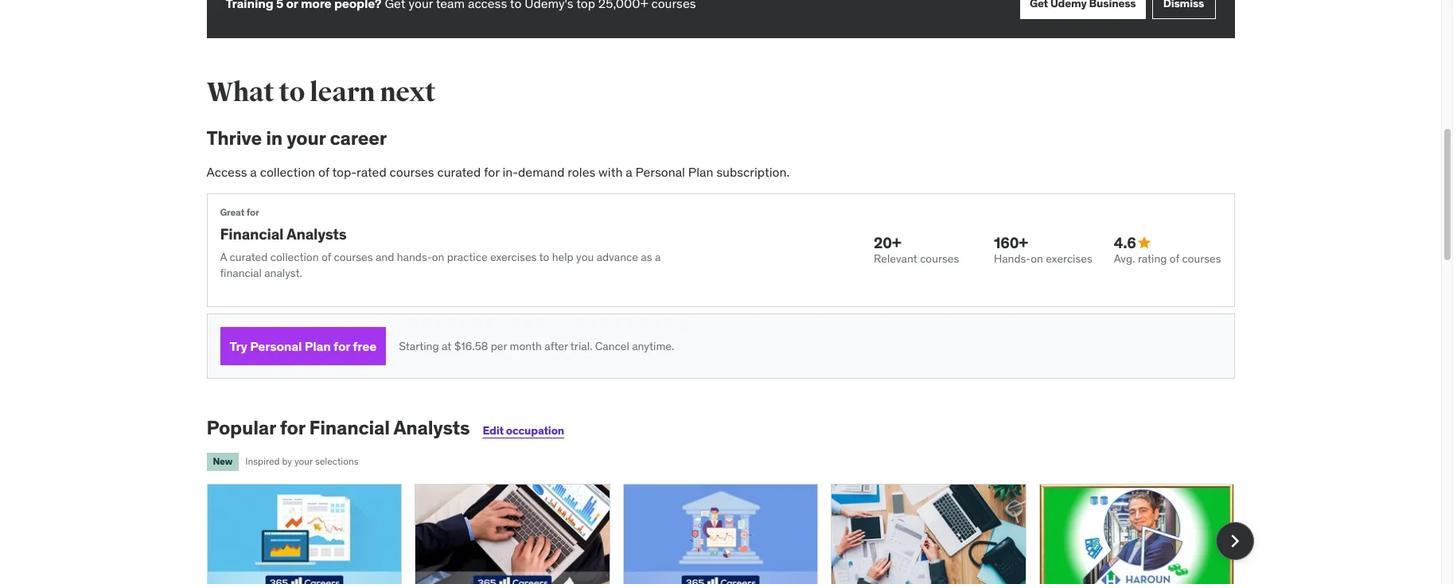 Task type: locate. For each thing, give the bounding box(es) containing it.
for
[[484, 164, 499, 180], [246, 206, 259, 218], [334, 338, 350, 354], [280, 416, 305, 440]]

0 vertical spatial analysts
[[286, 224, 347, 243]]

1 horizontal spatial to
[[539, 250, 549, 264]]

plan left subscription.
[[688, 164, 713, 180]]

edit occupation button
[[483, 424, 564, 438]]

in
[[266, 126, 283, 151]]

0 vertical spatial collection
[[260, 164, 315, 180]]

you
[[576, 250, 594, 264]]

your right by
[[294, 455, 313, 467]]

0 horizontal spatial analysts
[[286, 224, 347, 243]]

20+
[[874, 233, 901, 252]]

roles
[[568, 164, 595, 180]]

on left practice
[[432, 250, 444, 264]]

for right great
[[246, 206, 259, 218]]

your for selections
[[294, 455, 313, 467]]

thrive in your career element
[[207, 126, 1235, 379]]

$16.58
[[454, 339, 488, 353]]

1 vertical spatial curated
[[230, 250, 268, 264]]

to up thrive in your career
[[279, 76, 305, 109]]

0 horizontal spatial personal
[[250, 338, 302, 354]]

1 horizontal spatial personal
[[635, 164, 685, 180]]

financial
[[220, 266, 262, 280]]

demand
[[518, 164, 565, 180]]

a right with
[[626, 164, 632, 180]]

courses right rating
[[1182, 252, 1221, 266]]

on right 160+
[[1031, 252, 1043, 266]]

small image
[[1136, 235, 1152, 251]]

financial up selections
[[309, 416, 390, 440]]

collection
[[260, 164, 315, 180], [270, 250, 319, 264]]

top-
[[332, 164, 357, 180]]

1 horizontal spatial exercises
[[1046, 252, 1092, 266]]

exercises
[[490, 250, 537, 264], [1046, 252, 1092, 266]]

analysts inside great for financial analysts a curated collection of courses and hands-on practice exercises to help you advance as a financial analyst.
[[286, 224, 347, 243]]

1 vertical spatial collection
[[270, 250, 319, 264]]

1 vertical spatial to
[[539, 250, 549, 264]]

selections
[[315, 455, 358, 467]]

inspired by your selections
[[245, 455, 358, 467]]

avg. rating of courses
[[1114, 252, 1221, 266]]

your inside thrive in your career 'element'
[[287, 126, 326, 151]]

1 horizontal spatial curated
[[437, 164, 481, 180]]

personal
[[635, 164, 685, 180], [250, 338, 302, 354]]

analysts up analyst.
[[286, 224, 347, 243]]

financial
[[220, 224, 284, 243], [309, 416, 390, 440]]

for inside great for financial analysts a curated collection of courses and hands-on practice exercises to help you advance as a financial analyst.
[[246, 206, 259, 218]]

plan left free
[[305, 338, 331, 354]]

access a collection of top-rated courses curated for in-demand roles with a personal plan subscription.
[[207, 164, 790, 180]]

your
[[287, 126, 326, 151], [294, 455, 313, 467]]

of left top- on the left top
[[318, 164, 329, 180]]

by
[[282, 455, 292, 467]]

of
[[318, 164, 329, 180], [321, 250, 331, 264], [1170, 252, 1179, 266]]

what
[[207, 76, 274, 109]]

career
[[330, 126, 387, 151]]

4.6
[[1114, 233, 1136, 252]]

to inside great for financial analysts a curated collection of courses and hands-on practice exercises to help you advance as a financial analyst.
[[539, 250, 549, 264]]

exercises right practice
[[490, 250, 537, 264]]

courses inside great for financial analysts a curated collection of courses and hands-on practice exercises to help you advance as a financial analyst.
[[334, 250, 373, 264]]

1 vertical spatial financial
[[309, 416, 390, 440]]

1 horizontal spatial plan
[[688, 164, 713, 180]]

collection up analyst.
[[270, 250, 319, 264]]

1 horizontal spatial on
[[1031, 252, 1043, 266]]

to
[[279, 76, 305, 109], [539, 250, 549, 264]]

exercises inside great for financial analysts a curated collection of courses and hands-on practice exercises to help you advance as a financial analyst.
[[490, 250, 537, 264]]

plan
[[688, 164, 713, 180], [305, 338, 331, 354]]

of down financial analysts link
[[321, 250, 331, 264]]

on
[[432, 250, 444, 264], [1031, 252, 1043, 266]]

subscription.
[[716, 164, 790, 180]]

next
[[380, 76, 435, 109]]

financial inside great for financial analysts a curated collection of courses and hands-on practice exercises to help you advance as a financial analyst.
[[220, 224, 284, 243]]

analysts left edit
[[394, 416, 470, 440]]

curated
[[437, 164, 481, 180], [230, 250, 268, 264]]

2 horizontal spatial a
[[655, 250, 661, 264]]

starting
[[399, 339, 439, 353]]

0 horizontal spatial financial
[[220, 224, 284, 243]]

1 horizontal spatial financial
[[309, 416, 390, 440]]

0 horizontal spatial on
[[432, 250, 444, 264]]

20+ relevant courses
[[874, 233, 959, 266]]

curated up financial
[[230, 250, 268, 264]]

0 vertical spatial plan
[[688, 164, 713, 180]]

a right as at the top of the page
[[655, 250, 661, 264]]

of right rating
[[1170, 252, 1179, 266]]

your right in at the top left
[[287, 126, 326, 151]]

on inside '160+ hands-on exercises'
[[1031, 252, 1043, 266]]

advance
[[597, 250, 638, 264]]

personal right with
[[635, 164, 685, 180]]

a
[[250, 164, 257, 180], [626, 164, 632, 180], [655, 250, 661, 264]]

0 horizontal spatial curated
[[230, 250, 268, 264]]

financial analysts link
[[220, 224, 347, 243]]

courses right relevant
[[920, 252, 959, 266]]

financial for popular
[[309, 416, 390, 440]]

popular
[[207, 416, 276, 440]]

0 vertical spatial your
[[287, 126, 326, 151]]

as
[[641, 250, 652, 264]]

0 vertical spatial to
[[279, 76, 305, 109]]

free
[[353, 338, 377, 354]]

edit
[[483, 424, 504, 438]]

a right access
[[250, 164, 257, 180]]

0 vertical spatial financial
[[220, 224, 284, 243]]

courses left and
[[334, 250, 373, 264]]

0 horizontal spatial a
[[250, 164, 257, 180]]

edit occupation
[[483, 424, 564, 438]]

1 vertical spatial personal
[[250, 338, 302, 354]]

1 vertical spatial analysts
[[394, 416, 470, 440]]

0 horizontal spatial exercises
[[490, 250, 537, 264]]

1 horizontal spatial analysts
[[394, 416, 470, 440]]

for left free
[[334, 338, 350, 354]]

1 vertical spatial your
[[294, 455, 313, 467]]

160+
[[994, 233, 1028, 252]]

0 vertical spatial curated
[[437, 164, 481, 180]]

collection inside great for financial analysts a curated collection of courses and hands-on practice exercises to help you advance as a financial analyst.
[[270, 250, 319, 264]]

0 horizontal spatial plan
[[305, 338, 331, 354]]

collection down thrive in your career
[[260, 164, 315, 180]]

great for financial analysts a curated collection of courses and hands-on practice exercises to help you advance as a financial analyst.
[[220, 206, 661, 280]]

exercises left the avg.
[[1046, 252, 1092, 266]]

analysts
[[286, 224, 347, 243], [394, 416, 470, 440]]

popular for financial analysts
[[207, 416, 470, 440]]

curated left in-
[[437, 164, 481, 180]]

personal right the try
[[250, 338, 302, 354]]

what to learn next
[[207, 76, 435, 109]]

courses
[[390, 164, 434, 180], [334, 250, 373, 264], [920, 252, 959, 266], [1182, 252, 1221, 266]]

exercises inside '160+ hands-on exercises'
[[1046, 252, 1092, 266]]

financial for great
[[220, 224, 284, 243]]

financial down great
[[220, 224, 284, 243]]

inspired
[[245, 455, 280, 467]]

to left help
[[539, 250, 549, 264]]



Task type: vqa. For each thing, say whether or not it's contained in the screenshot.
the top Embedded
no



Task type: describe. For each thing, give the bounding box(es) containing it.
access
[[207, 164, 247, 180]]

avg.
[[1114, 252, 1135, 266]]

carousel element
[[207, 483, 1254, 584]]

thrive in your career
[[207, 126, 387, 151]]

1 vertical spatial plan
[[305, 338, 331, 354]]

starting at $16.58 per month after trial. cancel anytime.
[[399, 339, 674, 353]]

analyst.
[[264, 266, 302, 280]]

rated
[[357, 164, 387, 180]]

try
[[230, 338, 247, 354]]

month
[[510, 339, 542, 353]]

next image
[[1222, 528, 1247, 554]]

help
[[552, 250, 574, 264]]

your for career
[[287, 126, 326, 151]]

courses inside 20+ relevant courses
[[920, 252, 959, 266]]

practice
[[447, 250, 487, 264]]

0 vertical spatial personal
[[635, 164, 685, 180]]

a
[[220, 250, 227, 264]]

after
[[545, 339, 568, 353]]

courses right the rated
[[390, 164, 434, 180]]

per
[[491, 339, 507, 353]]

hands-
[[397, 250, 432, 264]]

hands-
[[994, 252, 1031, 266]]

new
[[213, 455, 233, 467]]

try personal plan for free link
[[220, 327, 386, 366]]

rating
[[1138, 252, 1167, 266]]

a inside great for financial analysts a curated collection of courses and hands-on practice exercises to help you advance as a financial analyst.
[[655, 250, 661, 264]]

160+ hands-on exercises
[[994, 233, 1092, 266]]

of inside great for financial analysts a curated collection of courses and hands-on practice exercises to help you advance as a financial analyst.
[[321, 250, 331, 264]]

great
[[220, 206, 244, 218]]

learn
[[309, 76, 375, 109]]

thrive
[[207, 126, 262, 151]]

with
[[599, 164, 623, 180]]

cancel
[[595, 339, 629, 353]]

anytime.
[[632, 339, 674, 353]]

relevant
[[874, 252, 917, 266]]

1 horizontal spatial a
[[626, 164, 632, 180]]

on inside great for financial analysts a curated collection of courses and hands-on practice exercises to help you advance as a financial analyst.
[[432, 250, 444, 264]]

0 horizontal spatial to
[[279, 76, 305, 109]]

analysts for great for financial analysts a curated collection of courses and hands-on practice exercises to help you advance as a financial analyst.
[[286, 224, 347, 243]]

for up by
[[280, 416, 305, 440]]

and
[[376, 250, 394, 264]]

occupation
[[506, 424, 564, 438]]

try personal plan for free
[[230, 338, 377, 354]]

curated inside great for financial analysts a curated collection of courses and hands-on practice exercises to help you advance as a financial analyst.
[[230, 250, 268, 264]]

in-
[[503, 164, 518, 180]]

at
[[442, 339, 451, 353]]

for left in-
[[484, 164, 499, 180]]

analysts for popular for financial analysts
[[394, 416, 470, 440]]

trial.
[[570, 339, 592, 353]]



